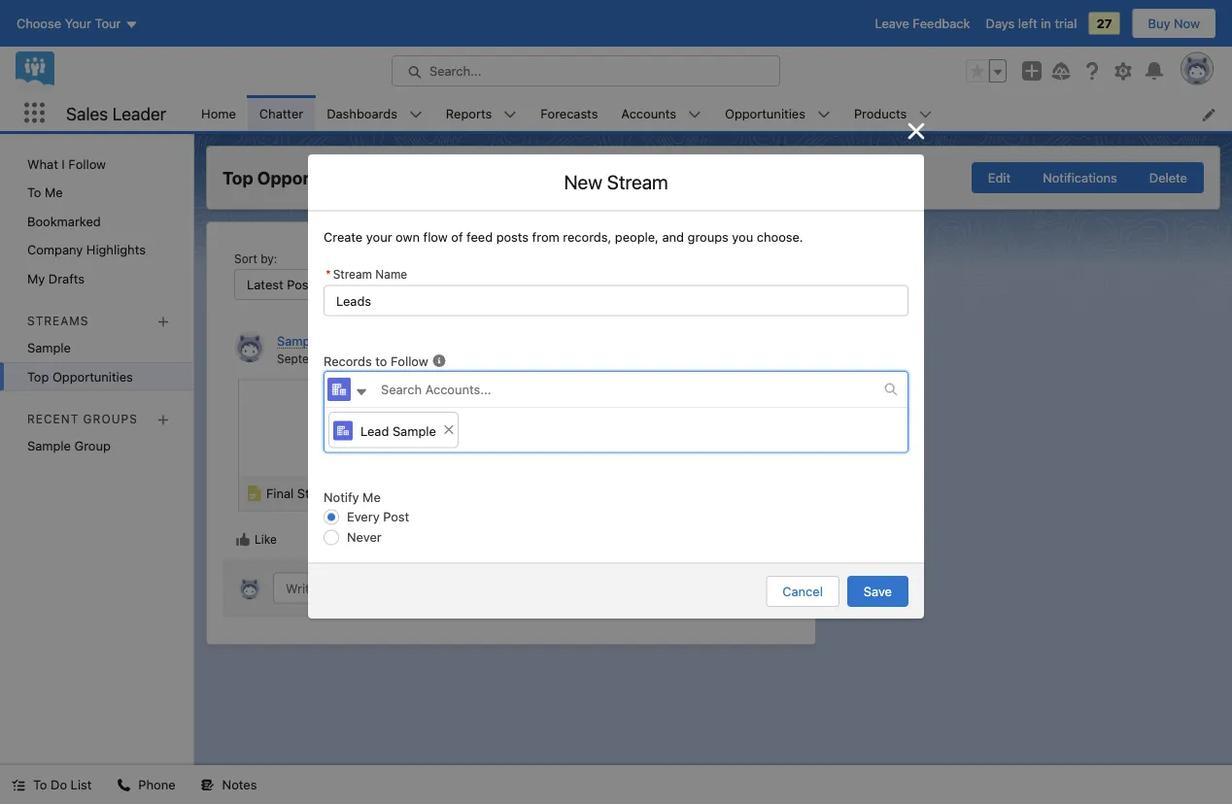 Task type: vqa. For each thing, say whether or not it's contained in the screenshot.
the left Sample link
yes



Task type: locate. For each thing, give the bounding box(es) containing it.
days left in trial
[[986, 16, 1078, 31]]

highlights
[[86, 243, 146, 257]]

like button
[[234, 531, 278, 549]]

2 sample link from the left
[[0, 334, 193, 363]]

records,
[[563, 229, 612, 244]]

0 horizontal spatial stream
[[333, 268, 372, 281]]

1 horizontal spatial opportunities
[[257, 167, 373, 188]]

group containing edit
[[972, 162, 1205, 193]]

*
[[326, 268, 331, 281]]

text default image
[[355, 386, 368, 399], [235, 532, 251, 548], [310, 532, 326, 548], [12, 779, 25, 793]]

records
[[324, 354, 372, 369]]

home
[[201, 106, 236, 120]]

notifications button
[[1027, 162, 1134, 193]]

top down home link
[[223, 167, 253, 188]]

2023
[[362, 352, 390, 366]]

0 horizontal spatial top opportunities
[[27, 370, 133, 384]]

never
[[347, 530, 382, 545]]

name
[[376, 268, 408, 281]]

own
[[396, 229, 420, 244]]

create
[[324, 229, 363, 244]]

september
[[277, 352, 338, 366]]

reports list item
[[434, 95, 529, 131]]

opportunities link
[[714, 95, 818, 131]]

me for notify me
[[363, 490, 381, 504]]

posts
[[496, 229, 529, 244]]

1 vertical spatial group
[[972, 162, 1205, 193]]

top opportunities link
[[0, 363, 193, 391]]

flow
[[423, 229, 448, 244]]

group
[[966, 59, 1007, 83], [972, 162, 1205, 193]]

stream for * stream name
[[333, 268, 372, 281]]

1 horizontal spatial top opportunities
[[223, 167, 373, 188]]

0 horizontal spatial follow
[[68, 157, 106, 171]]

1 vertical spatial top
[[27, 370, 49, 384]]

like
[[255, 533, 277, 547]]

me down i
[[45, 185, 63, 200]]

search... button
[[392, 55, 781, 87]]

0 horizontal spatial opportunities
[[52, 370, 133, 384]]

bookmarked link
[[0, 207, 193, 236]]

group
[[74, 439, 111, 454]]

to for to do list
[[33, 778, 47, 793]]

0 vertical spatial ruby anderson image
[[234, 332, 265, 363]]

1 vertical spatial opportunities
[[257, 167, 373, 188]]

0 horizontal spatial top
[[27, 370, 49, 384]]

1 horizontal spatial follow
[[391, 354, 428, 369]]

None text field
[[324, 285, 909, 316]]

of
[[451, 229, 463, 244]]

people,
[[615, 229, 659, 244]]

me
[[45, 185, 63, 200], [363, 490, 381, 504]]

i
[[62, 157, 65, 171]]

text default image left like
[[235, 532, 251, 548]]

top opportunities up 'recent groups' link
[[27, 370, 133, 384]]

company highlights link
[[0, 236, 193, 264]]

1 horizontal spatial sample link
[[277, 333, 321, 349]]

top opportunities down chatter link
[[223, 167, 373, 188]]

text default image
[[432, 354, 446, 368], [885, 383, 898, 397], [117, 779, 131, 793], [201, 779, 214, 793]]

to down what
[[27, 185, 41, 200]]

ruby anderson image left "september"
[[234, 332, 265, 363]]

2 horizontal spatial opportunities
[[725, 106, 806, 120]]

follow right i
[[68, 157, 106, 171]]

1 vertical spatial me
[[363, 490, 381, 504]]

to me link
[[0, 178, 193, 207]]

list
[[71, 778, 92, 793]]

1 vertical spatial stream
[[333, 268, 372, 281]]

ruby anderson image
[[234, 332, 265, 363], [238, 577, 262, 600]]

to me
[[27, 185, 63, 200]]

0 vertical spatial me
[[45, 185, 63, 200]]

phone
[[138, 778, 176, 793]]

to inside to do list 'button'
[[33, 778, 47, 793]]

products list item
[[843, 95, 944, 131]]

1 horizontal spatial me
[[363, 490, 381, 504]]

my drafts
[[27, 271, 85, 286]]

notes
[[222, 778, 257, 793]]

top
[[223, 167, 253, 188], [27, 370, 49, 384]]

my
[[27, 271, 45, 286]]

0 horizontal spatial sample link
[[0, 334, 193, 363]]

0 vertical spatial opportunities
[[725, 106, 806, 120]]

1 vertical spatial follow
[[391, 354, 428, 369]]

stream right new
[[607, 171, 668, 193]]

stream
[[607, 171, 668, 193], [333, 268, 372, 281]]

sample down "recent"
[[27, 439, 71, 454]]

new
[[564, 171, 603, 193]]

0 horizontal spatial me
[[45, 185, 63, 200]]

chatter link
[[248, 95, 315, 131]]

text default image left do
[[12, 779, 25, 793]]

leave feedback link
[[875, 16, 971, 31]]

new stream
[[564, 171, 668, 193]]

ruby anderson image down like 'button' at the left of page
[[238, 577, 262, 600]]

follow right to
[[391, 354, 428, 369]]

top opportunities
[[223, 167, 373, 188], [27, 370, 133, 384]]

sort by:
[[234, 252, 277, 265]]

sample link inside ruby anderson, september 28, 2023 at 2:41 pm element
[[277, 333, 321, 349]]

pm
[[434, 352, 452, 366]]

dashboards link
[[315, 95, 409, 131]]

28,
[[341, 352, 358, 366]]

sample inside ruby anderson, september 28, 2023 at 2:41 pm element
[[277, 333, 321, 348]]

phone button
[[105, 766, 187, 805]]

list containing home
[[190, 95, 1233, 131]]

steps
[[297, 486, 331, 501]]

text default image left comment
[[310, 532, 326, 548]]

0 vertical spatial top
[[223, 167, 253, 188]]

1 horizontal spatial top
[[223, 167, 253, 188]]

opportunities list item
[[714, 95, 843, 131]]

to do list
[[33, 778, 92, 793]]

0 vertical spatial to
[[27, 185, 41, 200]]

sales
[[66, 103, 108, 124]]

buy now button
[[1132, 8, 1217, 39]]

lead
[[361, 424, 389, 438]]

1 horizontal spatial stream
[[607, 171, 668, 193]]

sample link down streams link
[[0, 334, 193, 363]]

1 vertical spatial to
[[33, 778, 47, 793]]

text default image inside notes button
[[201, 779, 214, 793]]

choose.
[[757, 229, 804, 244]]

to left do
[[33, 778, 47, 793]]

stream right *
[[333, 268, 372, 281]]

sample down streams
[[27, 341, 71, 355]]

sample up "september"
[[277, 333, 321, 348]]

recent groups
[[27, 413, 138, 426]]

0 vertical spatial stream
[[607, 171, 668, 193]]

sample group link
[[0, 432, 193, 461]]

to
[[27, 185, 41, 200], [33, 778, 47, 793]]

text default image inside the phone 'button'
[[117, 779, 131, 793]]

what i follow link
[[0, 150, 193, 178]]

create your own flow of feed posts from records, people, and groups you choose.
[[324, 229, 804, 244]]

every
[[347, 510, 380, 525]]

top up "recent"
[[27, 370, 49, 384]]

notes button
[[189, 766, 269, 805]]

sample link up "september"
[[277, 333, 321, 349]]

inverse image
[[905, 120, 928, 143]]

reports link
[[434, 95, 504, 131]]

list
[[190, 95, 1233, 131]]

sample link
[[277, 333, 321, 349], [0, 334, 193, 363]]

me up the every post
[[363, 490, 381, 504]]

recent groups link
[[27, 413, 138, 426]]

0 vertical spatial follow
[[68, 157, 106, 171]]

1 sample link from the left
[[277, 333, 321, 349]]

text default image inside like 'button'
[[235, 532, 251, 548]]

1 vertical spatial top opportunities
[[27, 370, 133, 384]]

0 vertical spatial top opportunities
[[223, 167, 373, 188]]

text default image inside to do list 'button'
[[12, 779, 25, 793]]

(sample)
[[335, 486, 388, 501]]

to for to me
[[27, 185, 41, 200]]

27
[[1097, 16, 1113, 31]]

products link
[[843, 95, 919, 131]]



Task type: describe. For each thing, give the bounding box(es) containing it.
by:
[[261, 252, 277, 265]]

recent
[[27, 413, 79, 426]]

company
[[27, 243, 83, 257]]

cancel
[[783, 585, 823, 599]]

save
[[864, 585, 892, 599]]

cancel button
[[766, 577, 840, 608]]

trial
[[1055, 16, 1078, 31]]

products
[[854, 106, 907, 120]]

records to follow
[[324, 354, 428, 369]]

lead sample
[[361, 424, 436, 438]]

leave
[[875, 16, 910, 31]]

home link
[[190, 95, 248, 131]]

your
[[366, 229, 392, 244]]

comment
[[333, 533, 387, 547]]

follow for records to follow
[[391, 354, 428, 369]]

ruby anderson, september 28, 2023 at 2:41 pm element
[[223, 320, 800, 560]]

me for to me
[[45, 185, 63, 200]]

final steps (sample)
[[266, 486, 388, 501]]

notifications
[[1043, 171, 1118, 185]]

0 vertical spatial group
[[966, 59, 1007, 83]]

sample right lead
[[393, 424, 436, 438]]

forecasts
[[541, 106, 598, 120]]

top opportunities inside top opportunities link
[[27, 370, 133, 384]]

Search this feed... search field
[[407, 269, 699, 300]]

Write a comment... text field
[[273, 573, 785, 604]]

at
[[394, 352, 404, 366]]

you
[[732, 229, 754, 244]]

opportunities inside "link"
[[725, 106, 806, 120]]

follow for what i follow
[[68, 157, 106, 171]]

leader
[[113, 103, 166, 124]]

text default image right the accounts icon
[[355, 386, 368, 399]]

reports
[[446, 106, 492, 120]]

drafts
[[48, 271, 85, 286]]

top inside top opportunities link
[[27, 370, 49, 384]]

lead sample link
[[329, 412, 459, 449]]

stream for new stream
[[607, 171, 668, 193]]

search...
[[430, 64, 482, 78]]

do
[[51, 778, 67, 793]]

buy now
[[1149, 16, 1201, 31]]

feed
[[467, 229, 493, 244]]

sort
[[234, 252, 257, 265]]

sample group
[[27, 439, 111, 454]]

streams
[[27, 315, 89, 328]]

to
[[376, 354, 387, 369]]

bookmarked
[[27, 214, 101, 228]]

accounts link
[[610, 95, 688, 131]]

1 vertical spatial ruby anderson image
[[238, 577, 262, 600]]

delete
[[1150, 171, 1188, 185]]

text default image inside comment button
[[310, 532, 326, 548]]

edit
[[989, 171, 1011, 185]]

comment button
[[309, 531, 388, 549]]

september 28, 2023 at 2:41 pm
[[277, 352, 452, 366]]

dashboards list item
[[315, 95, 434, 131]]

save button
[[848, 577, 909, 608]]

feedback
[[913, 16, 971, 31]]

left
[[1019, 16, 1038, 31]]

now
[[1174, 16, 1201, 31]]

days
[[986, 16, 1015, 31]]

to do list button
[[0, 766, 103, 805]]

and
[[663, 229, 684, 244]]

final
[[266, 486, 294, 501]]

accounts image
[[328, 378, 351, 401]]

notify
[[324, 490, 359, 504]]

sales leader
[[66, 103, 166, 124]]

Records to Follow text field
[[369, 372, 885, 407]]

buy
[[1149, 16, 1171, 31]]

accounts
[[622, 106, 677, 120]]

what i follow
[[27, 157, 106, 171]]

in
[[1041, 16, 1052, 31]]

every post
[[347, 510, 409, 525]]

2 vertical spatial opportunities
[[52, 370, 133, 384]]

* stream name
[[326, 268, 408, 281]]

streams link
[[27, 315, 89, 328]]

post
[[383, 510, 409, 525]]

notify me
[[324, 490, 381, 504]]

groups
[[83, 413, 138, 426]]

company highlights
[[27, 243, 146, 257]]

groups
[[688, 229, 729, 244]]

september 28, 2023 at 2:41 pm link
[[277, 352, 452, 366]]

accounts list item
[[610, 95, 714, 131]]

forecasts link
[[529, 95, 610, 131]]

what
[[27, 157, 58, 171]]

2:41
[[408, 352, 431, 366]]



